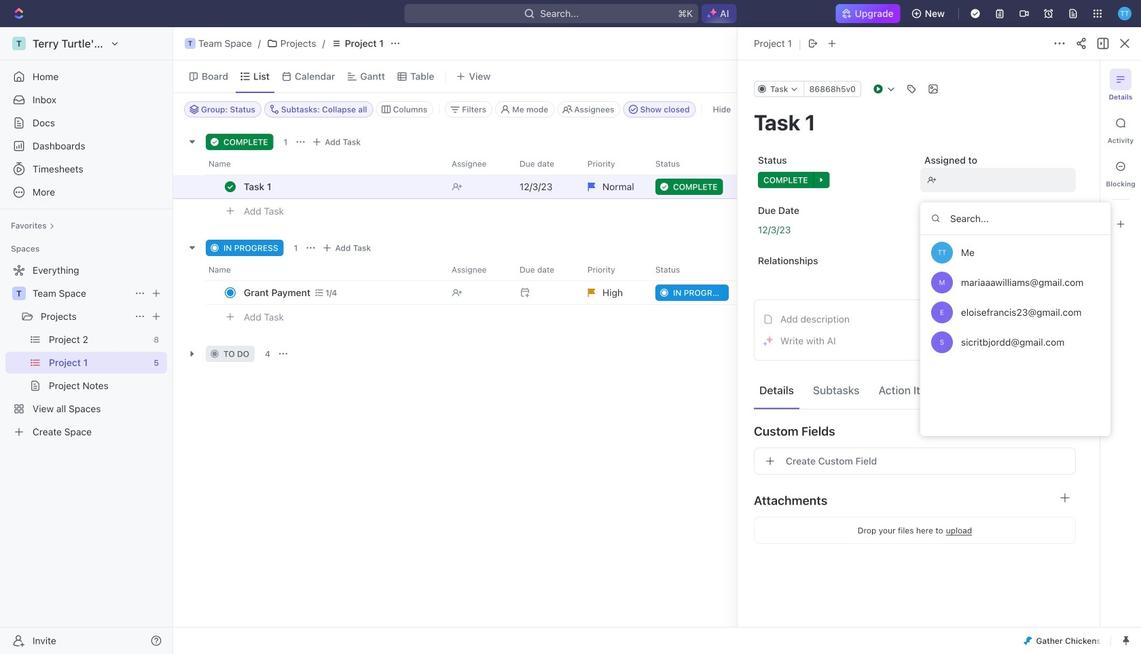 Task type: vqa. For each thing, say whether or not it's contained in the screenshot.
Search Tasks... text field
yes



Task type: locate. For each thing, give the bounding box(es) containing it.
team space, , element
[[185, 38, 196, 49], [12, 287, 26, 300]]

1 horizontal spatial team space, , element
[[185, 38, 196, 49]]

Search tasks... text field
[[998, 99, 1133, 120]]

drumstick bite image
[[1024, 637, 1033, 645]]

0 horizontal spatial team space, , element
[[12, 287, 26, 300]]

team space, , element inside tree
[[12, 287, 26, 300]]

1 vertical spatial team space, , element
[[12, 287, 26, 300]]

sidebar navigation
[[0, 27, 173, 654]]

0 vertical spatial team space, , element
[[185, 38, 196, 49]]

tree
[[5, 260, 167, 443]]



Task type: describe. For each thing, give the bounding box(es) containing it.
task sidebar navigation tab list
[[1106, 69, 1136, 235]]

Search... text field
[[921, 203, 1111, 235]]

Edit task name text field
[[754, 109, 1076, 135]]

tree inside sidebar navigation
[[5, 260, 167, 443]]



